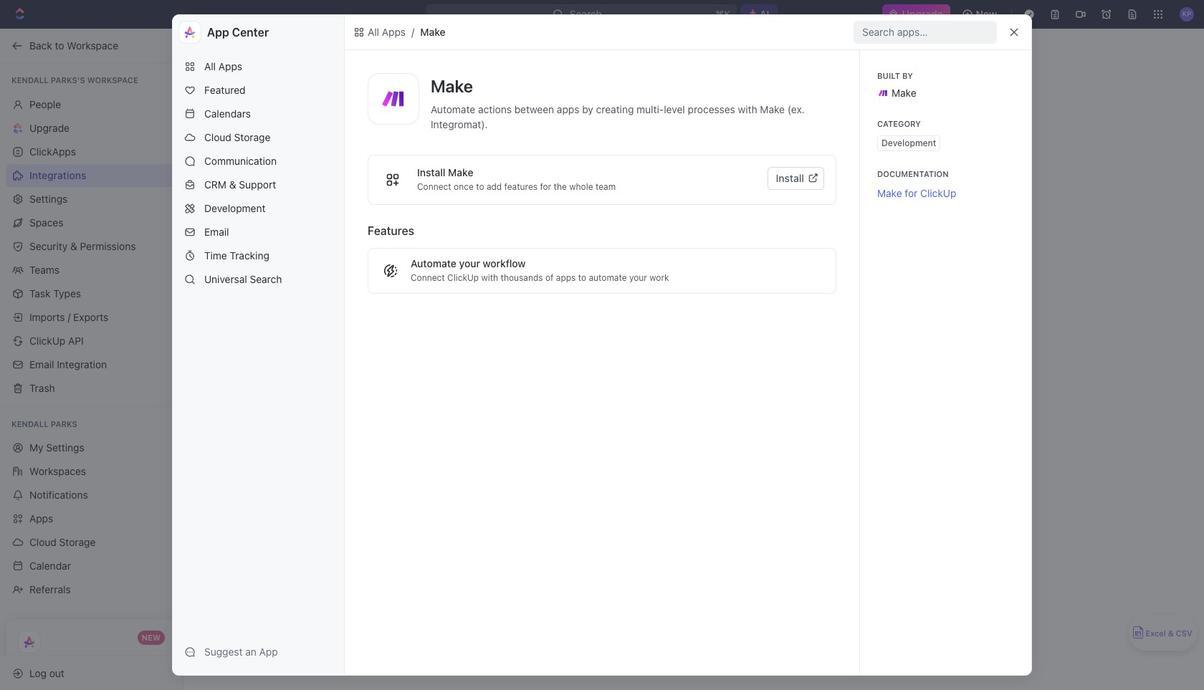 Task type: describe. For each thing, give the bounding box(es) containing it.
install for install
[[776, 172, 804, 184]]

for inside install make connect once to add features for the whole team
[[540, 181, 551, 192]]

integromat).
[[431, 118, 488, 130]]

0 vertical spatial settings
[[29, 192, 68, 205]]

1 vertical spatial all apps link
[[178, 55, 338, 78]]

app center
[[207, 26, 269, 39]]

0 vertical spatial upgrade link
[[882, 4, 950, 24]]

calendars
[[204, 108, 251, 120]]

clickup api
[[29, 334, 84, 347]]

time tracking link
[[178, 244, 338, 267]]

featured
[[204, 84, 245, 96]]

actions
[[478, 103, 512, 115]]

0 vertical spatial development link
[[877, 135, 941, 151]]

1 vertical spatial upgrade link
[[6, 116, 177, 139]]

once
[[454, 181, 474, 192]]

out
[[49, 667, 64, 679]]

thousands
[[501, 272, 543, 283]]

1 horizontal spatial cloud storage link
[[178, 126, 338, 149]]

teams link
[[6, 258, 177, 281]]

universal
[[204, 273, 247, 285]]

work
[[650, 272, 669, 283]]

connect inside 'automate your workflow connect clickup with thousands of apps to automate your work'
[[411, 272, 445, 283]]

center
[[232, 26, 269, 39]]

cloud storage for cloud storage link to the right
[[204, 131, 270, 143]]

an
[[245, 646, 256, 658]]

new button
[[956, 3, 1006, 26]]

imports / exports link
[[6, 306, 177, 329]]

(ex.
[[788, 103, 805, 115]]

teams
[[29, 263, 59, 276]]

email integration
[[29, 358, 107, 370]]

log out button
[[6, 662, 171, 685]]

to inside install make connect once to add features for the whole team
[[476, 181, 484, 192]]

0 horizontal spatial upgrade
[[29, 121, 70, 134]]

email integration link
[[6, 353, 177, 376]]

crm & support link
[[178, 173, 338, 196]]

crm
[[204, 178, 226, 191]]

suggest an app button
[[178, 641, 338, 664]]

apps inside make automate actions between apps by creating multi-level processes with make (ex. integromat).
[[557, 103, 579, 115]]

features
[[504, 181, 538, 192]]

settings link
[[6, 187, 177, 210]]

crm & support
[[204, 178, 276, 191]]

processes
[[688, 103, 735, 115]]

exports
[[73, 311, 108, 323]]

time
[[204, 249, 227, 262]]

documentation
[[877, 169, 949, 178]]

security & permissions link
[[6, 235, 177, 258]]

referrals link
[[6, 578, 177, 601]]

imports
[[29, 311, 65, 323]]

apps for the top all apps link
[[382, 26, 406, 38]]

my
[[29, 441, 43, 454]]

integrations
[[29, 169, 86, 181]]

back
[[29, 39, 52, 51]]

0 vertical spatial development
[[882, 138, 936, 148]]

add
[[487, 181, 502, 192]]

/ make
[[411, 26, 445, 38]]

security & permissions
[[29, 240, 136, 252]]

1 vertical spatial your
[[629, 272, 647, 283]]

make inside install make connect once to add features for the whole team
[[448, 166, 473, 178]]

by inside make automate actions between apps by creating multi-level processes with make (ex. integromat).
[[582, 103, 593, 115]]

& for csv
[[1168, 629, 1174, 638]]

0 horizontal spatial development
[[204, 202, 266, 214]]

back to workspace button
[[6, 34, 170, 57]]

dxxtk image
[[353, 27, 365, 38]]

clickup api link
[[6, 329, 177, 352]]

calendar link
[[6, 555, 177, 578]]

search
[[250, 273, 282, 285]]

clickup inside 'make for clickup' link
[[920, 187, 956, 199]]

workspaces link
[[6, 460, 177, 483]]

features
[[368, 224, 414, 237]]

trash
[[29, 382, 55, 394]]

clickup inside clickup api link
[[29, 334, 65, 347]]

people
[[29, 98, 61, 110]]

2 vertical spatial apps
[[29, 512, 53, 525]]

multi-
[[637, 103, 664, 115]]

connect inside install make connect once to add features for the whole team
[[417, 181, 451, 192]]

types
[[53, 287, 81, 299]]

search...
[[570, 8, 611, 20]]

clickapps
[[29, 145, 76, 157]]

universal search
[[204, 273, 282, 285]]

communication
[[204, 155, 277, 167]]

install button
[[767, 167, 824, 190]]

level
[[664, 103, 685, 115]]

excel & csv link
[[1129, 615, 1197, 651]]

0 vertical spatial all apps link
[[350, 24, 409, 41]]

to inside 'automate your workflow connect clickup with thousands of apps to automate your work'
[[578, 272, 586, 283]]

back to workspace
[[29, 39, 118, 51]]

all for bottommost all apps link
[[204, 60, 216, 72]]

& for support
[[229, 178, 236, 191]]

0 vertical spatial upgrade
[[902, 8, 943, 20]]

excel & csv
[[1146, 629, 1192, 638]]

apps for bottommost all apps link
[[218, 60, 242, 72]]

log
[[29, 667, 47, 679]]

support
[[239, 178, 276, 191]]

0 horizontal spatial development link
[[178, 197, 338, 220]]

featured link
[[178, 79, 338, 102]]



Task type: locate. For each thing, give the bounding box(es) containing it.
install down integromat).
[[417, 166, 445, 178]]

0 horizontal spatial cloud
[[29, 536, 57, 548]]

2 vertical spatial to
[[578, 272, 586, 283]]

0 vertical spatial clickup
[[920, 187, 956, 199]]

universal search link
[[178, 268, 338, 291]]

0 horizontal spatial new
[[142, 633, 161, 642]]

the
[[554, 181, 567, 192]]

clickup inside 'automate your workflow connect clickup with thousands of apps to automate your work'
[[447, 272, 479, 283]]

spaces link
[[6, 211, 177, 234]]

team
[[596, 181, 616, 192]]

communication link
[[178, 150, 338, 173]]

for down documentation at top right
[[905, 187, 918, 199]]

upgrade up "clickapps"
[[29, 121, 70, 134]]

0 vertical spatial with
[[738, 103, 757, 115]]

&
[[229, 178, 236, 191], [70, 240, 77, 252], [1168, 629, 1174, 638]]

apps
[[382, 26, 406, 38], [218, 60, 242, 72], [29, 512, 53, 525]]

automate inside make automate actions between apps by creating multi-level processes with make (ex. integromat).
[[431, 103, 475, 115]]

make
[[420, 26, 445, 38], [431, 76, 473, 96], [892, 87, 916, 99], [760, 103, 785, 115], [448, 166, 473, 178], [877, 187, 902, 199]]

1 vertical spatial apps
[[218, 60, 242, 72]]

spaces
[[29, 216, 63, 228]]

email up time
[[204, 226, 229, 238]]

cloud storage inside make dialog
[[204, 131, 270, 143]]

connect down the features
[[411, 272, 445, 283]]

people link
[[6, 93, 177, 116]]

task
[[29, 287, 51, 299]]

csv
[[1176, 629, 1192, 638]]

automate
[[589, 272, 627, 283]]

0 horizontal spatial clickup
[[29, 334, 65, 347]]

1 vertical spatial all
[[204, 60, 216, 72]]

automate up integromat).
[[431, 103, 475, 115]]

0 horizontal spatial install
[[417, 166, 445, 178]]

install for install make connect once to add features for the whole team
[[417, 166, 445, 178]]

1 horizontal spatial upgrade
[[902, 8, 943, 20]]

all apps link left '/ make'
[[350, 24, 409, 41]]

0 horizontal spatial &
[[70, 240, 77, 252]]

0 vertical spatial all apps
[[368, 26, 406, 38]]

0 horizontal spatial all apps link
[[178, 55, 338, 78]]

0 horizontal spatial apps
[[29, 512, 53, 525]]

your
[[459, 257, 480, 269], [629, 272, 647, 283]]

0 vertical spatial apps
[[557, 103, 579, 115]]

cloud storage up calendar
[[29, 536, 96, 548]]

1 vertical spatial /
[[68, 311, 70, 323]]

all apps right dxxtk image at the left top
[[368, 26, 406, 38]]

security
[[29, 240, 68, 252]]

apps right of
[[556, 272, 576, 283]]

connect left once
[[417, 181, 451, 192]]

1 vertical spatial cloud storage link
[[6, 531, 177, 554]]

& left csv
[[1168, 629, 1174, 638]]

0 vertical spatial cloud
[[204, 131, 231, 143]]

imports / exports
[[29, 311, 108, 323]]

0 horizontal spatial cloud storage link
[[6, 531, 177, 554]]

to left add
[[476, 181, 484, 192]]

1 vertical spatial storage
[[59, 536, 96, 548]]

of
[[545, 272, 554, 283]]

with inside make automate actions between apps by creating multi-level processes with make (ex. integromat).
[[738, 103, 757, 115]]

development down category
[[882, 138, 936, 148]]

1 horizontal spatial cloud
[[204, 131, 231, 143]]

all up featured
[[204, 60, 216, 72]]

make dialog
[[172, 14, 1032, 676]]

1 horizontal spatial storage
[[234, 131, 270, 143]]

2 horizontal spatial clickup
[[920, 187, 956, 199]]

upgrade up search apps… field
[[902, 8, 943, 20]]

to
[[55, 39, 64, 51], [476, 181, 484, 192], [578, 272, 586, 283]]

integrations link
[[6, 164, 177, 187]]

email up trash
[[29, 358, 54, 370]]

1 horizontal spatial your
[[629, 272, 647, 283]]

clickup
[[920, 187, 956, 199], [447, 272, 479, 283], [29, 334, 65, 347]]

1 horizontal spatial install
[[776, 172, 804, 184]]

development link
[[877, 135, 941, 151], [178, 197, 338, 220]]

0 vertical spatial automate
[[431, 103, 475, 115]]

storage for the bottom cloud storage link
[[59, 536, 96, 548]]

with down the workflow
[[481, 272, 498, 283]]

upgrade link down people link
[[6, 116, 177, 139]]

workspaces
[[29, 465, 86, 477]]

apps right between at the left
[[557, 103, 579, 115]]

& right the crm
[[229, 178, 236, 191]]

0 horizontal spatial email
[[29, 358, 54, 370]]

install down "(ex."
[[776, 172, 804, 184]]

1 horizontal spatial email
[[204, 226, 229, 238]]

make inside 'make for clickup' link
[[877, 187, 902, 199]]

1 vertical spatial with
[[481, 272, 498, 283]]

storage inside make dialog
[[234, 131, 270, 143]]

1 vertical spatial app
[[259, 646, 278, 658]]

clickup left thousands
[[447, 272, 479, 283]]

make automate actions between apps by creating multi-level processes with make (ex. integromat).
[[431, 76, 805, 130]]

apps up featured
[[218, 60, 242, 72]]

notifications link
[[6, 484, 177, 507]]

2 vertical spatial clickup
[[29, 334, 65, 347]]

1 horizontal spatial cloud storage
[[204, 131, 270, 143]]

1 vertical spatial development link
[[178, 197, 338, 220]]

install inside button
[[776, 172, 804, 184]]

to inside button
[[55, 39, 64, 51]]

to left automate
[[578, 272, 586, 283]]

apps left '/ make'
[[382, 26, 406, 38]]

⌘k
[[715, 8, 731, 20]]

apps down notifications
[[29, 512, 53, 525]]

your left the workflow
[[459, 257, 480, 269]]

2 horizontal spatial to
[[578, 272, 586, 283]]

1 vertical spatial development
[[204, 202, 266, 214]]

0 horizontal spatial upgrade link
[[6, 116, 177, 139]]

0 vertical spatial by
[[902, 71, 913, 80]]

& inside make dialog
[[229, 178, 236, 191]]

development link down crm & support link
[[178, 197, 338, 220]]

1 horizontal spatial development
[[882, 138, 936, 148]]

clickup down documentation at top right
[[920, 187, 956, 199]]

1 horizontal spatial all apps link
[[350, 24, 409, 41]]

apps
[[557, 103, 579, 115], [556, 272, 576, 283]]

1 horizontal spatial to
[[476, 181, 484, 192]]

new inside button
[[976, 8, 997, 20]]

upgrade link
[[882, 4, 950, 24], [6, 116, 177, 139]]

automate down the features
[[411, 257, 456, 269]]

workflow
[[483, 257, 526, 269]]

2 vertical spatial &
[[1168, 629, 1174, 638]]

automate inside 'automate your workflow connect clickup with thousands of apps to automate your work'
[[411, 257, 456, 269]]

all apps link
[[350, 24, 409, 41], [178, 55, 338, 78]]

1 vertical spatial connect
[[411, 272, 445, 283]]

0 vertical spatial connect
[[417, 181, 451, 192]]

0 horizontal spatial all apps
[[204, 60, 242, 72]]

1 vertical spatial settings
[[46, 441, 84, 454]]

cloud storage up "communication"
[[204, 131, 270, 143]]

1 horizontal spatial all apps
[[368, 26, 406, 38]]

make for clickup link
[[877, 186, 956, 201]]

storage down 'calendars' link
[[234, 131, 270, 143]]

1 horizontal spatial new
[[976, 8, 997, 20]]

1 vertical spatial automate
[[411, 257, 456, 269]]

settings up spaces
[[29, 192, 68, 205]]

Search apps… field
[[862, 24, 991, 41]]

email inside make dialog
[[204, 226, 229, 238]]

1 vertical spatial to
[[476, 181, 484, 192]]

cloud storage link up calendar link
[[6, 531, 177, 554]]

storage for cloud storage link to the right
[[234, 131, 270, 143]]

/ left exports
[[68, 311, 70, 323]]

0 horizontal spatial for
[[540, 181, 551, 192]]

all for the top all apps link
[[368, 26, 379, 38]]

cloud
[[204, 131, 231, 143], [29, 536, 57, 548]]

storage down apps link
[[59, 536, 96, 548]]

to right back
[[55, 39, 64, 51]]

& right security
[[70, 240, 77, 252]]

my settings link
[[6, 436, 177, 459]]

whole
[[569, 181, 593, 192]]

install make connect once to add features for the whole team
[[417, 166, 616, 192]]

1 horizontal spatial upgrade link
[[882, 4, 950, 24]]

apps inside 'automate your workflow connect clickup with thousands of apps to automate your work'
[[556, 272, 576, 283]]

email for email integration
[[29, 358, 54, 370]]

app right the an
[[259, 646, 278, 658]]

0 horizontal spatial to
[[55, 39, 64, 51]]

0 horizontal spatial cloud storage
[[29, 536, 96, 548]]

cloud for cloud storage link to the right
[[204, 131, 231, 143]]

cloud storage for the bottom cloud storage link
[[29, 536, 96, 548]]

1 vertical spatial apps
[[556, 272, 576, 283]]

with
[[738, 103, 757, 115], [481, 272, 498, 283]]

task types
[[29, 287, 81, 299]]

integration
[[57, 358, 107, 370]]

1 vertical spatial clickup
[[447, 272, 479, 283]]

app left the center
[[207, 26, 229, 39]]

cloud up calendar
[[29, 536, 57, 548]]

1 vertical spatial &
[[70, 240, 77, 252]]

for left the
[[540, 181, 551, 192]]

& for permissions
[[70, 240, 77, 252]]

1 horizontal spatial by
[[902, 71, 913, 80]]

0 vertical spatial app
[[207, 26, 229, 39]]

0 vertical spatial &
[[229, 178, 236, 191]]

built by
[[877, 71, 913, 80]]

1 vertical spatial upgrade
[[29, 121, 70, 134]]

cloud storage link down 'calendars' link
[[178, 126, 338, 149]]

install inside install make connect once to add features for the whole team
[[417, 166, 445, 178]]

all apps
[[368, 26, 406, 38], [204, 60, 242, 72]]

0 horizontal spatial your
[[459, 257, 480, 269]]

by left 'creating'
[[582, 103, 593, 115]]

1 horizontal spatial app
[[259, 646, 278, 658]]

log out
[[29, 667, 64, 679]]

calendars link
[[178, 102, 338, 125]]

1 horizontal spatial all
[[368, 26, 379, 38]]

0 horizontal spatial storage
[[59, 536, 96, 548]]

task types link
[[6, 282, 177, 305]]

1 horizontal spatial /
[[411, 26, 414, 38]]

0 vertical spatial cloud storage link
[[178, 126, 338, 149]]

0 horizontal spatial app
[[207, 26, 229, 39]]

with right processes
[[738, 103, 757, 115]]

notifications
[[29, 489, 88, 501]]

0 vertical spatial to
[[55, 39, 64, 51]]

0 vertical spatial cloud storage
[[204, 131, 270, 143]]

excel
[[1146, 629, 1166, 638]]

cloud inside make dialog
[[204, 131, 231, 143]]

cloud for the bottom cloud storage link
[[29, 536, 57, 548]]

built
[[877, 71, 900, 80]]

my settings
[[29, 441, 84, 454]]

email for email
[[204, 226, 229, 238]]

calendar
[[29, 560, 71, 572]]

clickup down imports
[[29, 334, 65, 347]]

trash link
[[6, 377, 177, 400]]

1 horizontal spatial development link
[[877, 135, 941, 151]]

1 horizontal spatial for
[[905, 187, 918, 199]]

1 vertical spatial cloud storage
[[29, 536, 96, 548]]

all apps up featured
[[204, 60, 242, 72]]

category
[[877, 119, 921, 128]]

api
[[68, 334, 84, 347]]

all apps link up "featured" link
[[178, 55, 338, 78]]

storage
[[234, 131, 270, 143], [59, 536, 96, 548]]

1 vertical spatial email
[[29, 358, 54, 370]]

with inside 'automate your workflow connect clickup with thousands of apps to automate your work'
[[481, 272, 498, 283]]

0 vertical spatial storage
[[234, 131, 270, 143]]

app inside button
[[259, 646, 278, 658]]

/ right dxxtk image at the left top
[[411, 26, 414, 38]]

apps link
[[6, 507, 177, 530]]

email link
[[178, 221, 338, 244]]

creating
[[596, 103, 634, 115]]

tracking
[[230, 249, 269, 262]]

/ inside make dialog
[[411, 26, 414, 38]]

1 vertical spatial by
[[582, 103, 593, 115]]

settings
[[29, 192, 68, 205], [46, 441, 84, 454]]

0 vertical spatial /
[[411, 26, 414, 38]]

settings up workspaces
[[46, 441, 84, 454]]

suggest
[[204, 646, 243, 658]]

1 vertical spatial cloud
[[29, 536, 57, 548]]

cloud down calendars
[[204, 131, 231, 143]]

clickapps link
[[6, 140, 177, 163]]

cloud storage link
[[178, 126, 338, 149], [6, 531, 177, 554]]

0 horizontal spatial all
[[204, 60, 216, 72]]

automate
[[431, 103, 475, 115], [411, 257, 456, 269]]

0 vertical spatial all
[[368, 26, 379, 38]]

0 vertical spatial apps
[[382, 26, 406, 38]]

2 horizontal spatial &
[[1168, 629, 1174, 638]]

0 horizontal spatial with
[[481, 272, 498, 283]]

development link down category
[[877, 135, 941, 151]]

your left "work"
[[629, 272, 647, 283]]

2 horizontal spatial apps
[[382, 26, 406, 38]]

1 vertical spatial all apps
[[204, 60, 242, 72]]

time tracking
[[204, 249, 269, 262]]

development down crm & support
[[204, 202, 266, 214]]

1 vertical spatial new
[[142, 633, 161, 642]]

1 horizontal spatial apps
[[218, 60, 242, 72]]

referrals
[[29, 583, 71, 596]]

0 horizontal spatial by
[[582, 103, 593, 115]]

by right built
[[902, 71, 913, 80]]

all right dxxtk image at the left top
[[368, 26, 379, 38]]

upgrade link left new button
[[882, 4, 950, 24]]

make for clickup
[[877, 187, 956, 199]]



Task type: vqa. For each thing, say whether or not it's contained in the screenshot.
Suggest
yes



